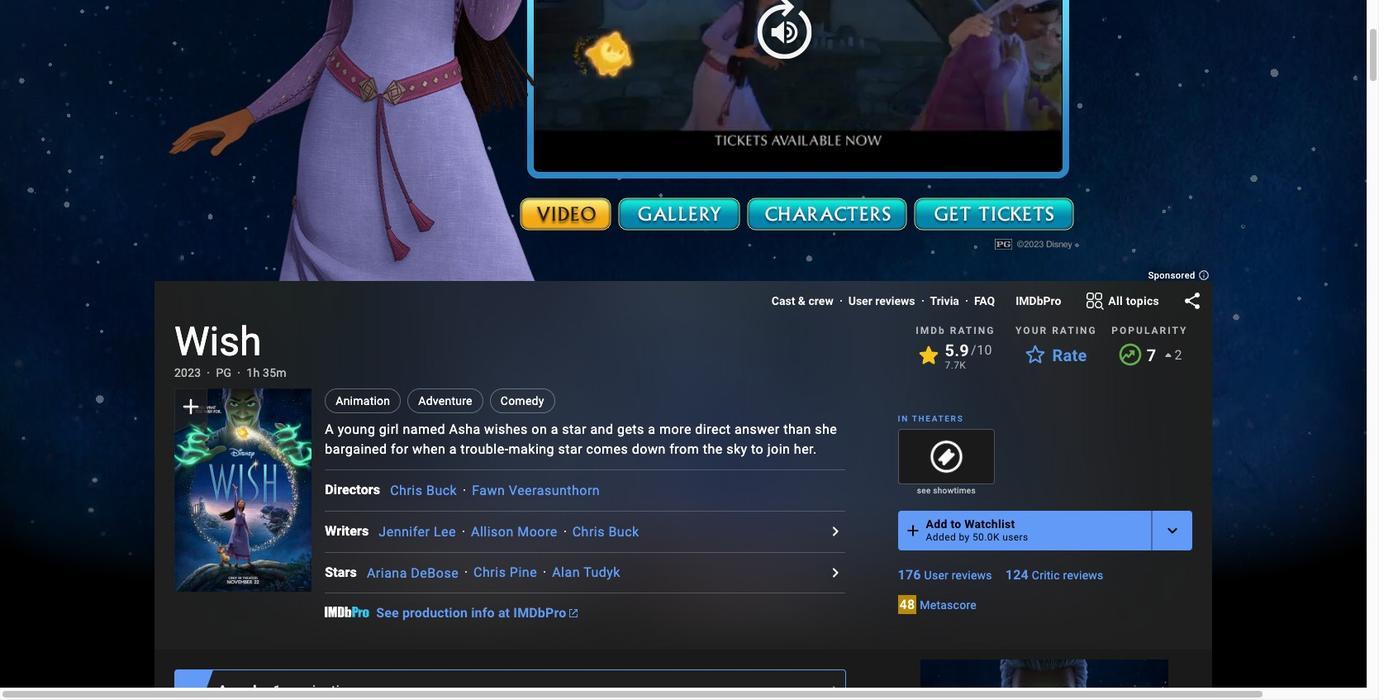Task type: locate. For each thing, give the bounding box(es) containing it.
2023
[[174, 366, 201, 379]]

0 horizontal spatial to
[[751, 441, 764, 457]]

directors
[[325, 482, 380, 498]]

reviews
[[875, 294, 915, 307], [952, 568, 992, 582], [1063, 568, 1104, 582]]

user inside button
[[849, 294, 873, 307]]

chris buck for top chris buck button
[[390, 482, 457, 498]]

sky
[[727, 441, 748, 457]]

0 horizontal spatial rating
[[950, 325, 995, 336]]

asha
[[449, 421, 481, 437]]

2 horizontal spatial chris
[[572, 524, 605, 539]]

see full cast and crew image
[[825, 522, 845, 541]]

/
[[971, 342, 977, 358]]

at
[[498, 605, 510, 621]]

popularity
[[1112, 325, 1188, 336]]

0 vertical spatial chris
[[390, 482, 423, 498]]

chris buck up tudyk
[[572, 524, 639, 539]]

1 vertical spatial chris buck
[[572, 524, 639, 539]]

&
[[798, 294, 806, 307]]

comedy button
[[490, 388, 555, 413]]

0 horizontal spatial user
[[849, 294, 873, 307]]

tudyk
[[584, 565, 621, 580]]

1 vertical spatial chris
[[572, 524, 605, 539]]

35m
[[263, 366, 287, 379]]

0 vertical spatial imdbpro
[[1016, 294, 1061, 307]]

1 vertical spatial buck
[[609, 524, 639, 539]]

user right crew
[[849, 294, 873, 307]]

chris buck button down when
[[390, 482, 457, 498]]

reviews inside "124 critic reviews"
[[1063, 568, 1104, 582]]

a right 'on'
[[551, 421, 559, 437]]

see showtimes link
[[898, 484, 995, 497]]

rating for imdb rating
[[950, 325, 995, 336]]

comedy
[[501, 394, 544, 407]]

trivia
[[930, 294, 959, 307]]

see showtimes group
[[898, 429, 995, 497]]

chris pine
[[474, 565, 537, 580]]

chris
[[390, 482, 423, 498], [572, 524, 605, 539], [474, 565, 506, 580]]

to down answer
[[751, 441, 764, 457]]

adventure button
[[408, 388, 483, 413]]

chris up jennifer
[[390, 482, 423, 498]]

adventure
[[418, 394, 473, 407]]

bargained
[[325, 441, 387, 457]]

trivia button
[[930, 293, 959, 309]]

buck up tudyk
[[609, 524, 639, 539]]

stars button
[[325, 563, 367, 583]]

reviews left trivia button
[[875, 294, 915, 307]]

writers button
[[325, 522, 379, 541]]

faq
[[974, 294, 995, 307]]

see
[[917, 486, 931, 495]]

rating up / on the right
[[950, 325, 995, 336]]

cast & crew button
[[772, 293, 834, 309]]

to up by
[[951, 517, 962, 530]]

cast & crew
[[772, 294, 834, 307]]

1 horizontal spatial to
[[951, 517, 962, 530]]

1 horizontal spatial chris buck button
[[572, 524, 639, 539]]

making
[[509, 441, 555, 457]]

2 vertical spatial chris
[[474, 565, 506, 580]]

named
[[403, 421, 445, 437]]

in
[[898, 414, 909, 423]]

1 horizontal spatial rating
[[1052, 325, 1097, 336]]

answer
[[735, 421, 780, 437]]

star
[[562, 421, 587, 437], [558, 441, 583, 457]]

1 horizontal spatial chris
[[474, 565, 506, 580]]

animation button
[[325, 388, 401, 413]]

writers
[[325, 523, 369, 539]]

alan tudyk button
[[552, 565, 621, 580]]

5.9 / 10 7.7k
[[945, 341, 993, 371]]

1 horizontal spatial a
[[551, 421, 559, 437]]

user right 176
[[924, 568, 949, 582]]

1 horizontal spatial reviews
[[952, 568, 992, 582]]

topics
[[1126, 294, 1160, 307]]

2
[[1175, 347, 1183, 363]]

1 horizontal spatial chris buck
[[572, 524, 639, 539]]

star left the and
[[562, 421, 587, 437]]

imdbpro
[[1016, 294, 1061, 307], [513, 605, 566, 621]]

reviews up 'metascore'
[[952, 568, 992, 582]]

to inside a young girl named asha wishes on a star and gets a more direct answer than she bargained for when a trouble-making star comes down from the sky to join her.
[[751, 441, 764, 457]]

added
[[926, 531, 956, 543]]

allison moore
[[471, 524, 558, 539]]

0 horizontal spatial chris buck button
[[390, 482, 457, 498]]

a up the down
[[648, 421, 656, 437]]

imdbpro left launch inline icon
[[513, 605, 566, 621]]

chris left pine
[[474, 565, 506, 580]]

user
[[849, 294, 873, 307], [924, 568, 949, 582]]

chris buck for the bottommost chris buck button
[[572, 524, 639, 539]]

jennifer lee
[[379, 524, 456, 539]]

her.
[[794, 441, 817, 457]]

when
[[412, 441, 446, 457]]

0 vertical spatial buck
[[426, 482, 457, 498]]

gets
[[617, 421, 645, 437]]

rating up rate
[[1052, 325, 1097, 336]]

add to watchlist added by 50.0k users
[[926, 517, 1029, 543]]

chris up alan tudyk button
[[572, 524, 605, 539]]

0 vertical spatial user
[[849, 294, 873, 307]]

0 vertical spatial chris buck
[[390, 482, 457, 498]]

a down asha
[[449, 441, 457, 457]]

reviews for 176
[[952, 568, 992, 582]]

chris buck button
[[390, 482, 457, 498], [572, 524, 639, 539]]

moore
[[518, 524, 558, 539]]

reviews inside 'user reviews' button
[[875, 294, 915, 307]]

in theaters
[[898, 414, 964, 423]]

comes
[[586, 441, 628, 457]]

stars
[[325, 564, 357, 580]]

star left comes
[[558, 441, 583, 457]]

group
[[174, 388, 312, 592], [898, 429, 995, 484]]

0 horizontal spatial imdbpro
[[513, 605, 566, 621]]

2 horizontal spatial reviews
[[1063, 568, 1104, 582]]

2 rating from the left
[[1052, 325, 1097, 336]]

buck
[[426, 482, 457, 498], [609, 524, 639, 539]]

0 horizontal spatial buck
[[426, 482, 457, 498]]

1 vertical spatial imdbpro
[[513, 605, 566, 621]]

a
[[551, 421, 559, 437], [648, 421, 656, 437], [449, 441, 457, 457]]

1 rating from the left
[[950, 325, 995, 336]]

jennifer
[[379, 524, 430, 539]]

all
[[1109, 294, 1123, 307]]

a young girl named asha wishes on a star and gets a more direct answer than she bargained for when a trouble-making star comes down from the sky to join her.
[[325, 421, 837, 457]]

1 vertical spatial to
[[951, 517, 962, 530]]

buck up lee
[[426, 482, 457, 498]]

2 horizontal spatial a
[[648, 421, 656, 437]]

0 vertical spatial to
[[751, 441, 764, 457]]

user reviews
[[849, 294, 915, 307]]

124
[[1006, 567, 1029, 582]]

1 nomination
[[273, 683, 355, 698]]

to
[[751, 441, 764, 457], [951, 517, 962, 530]]

chris pine button
[[474, 565, 537, 580]]

reviews inside 176 user reviews
[[952, 568, 992, 582]]

by
[[959, 531, 970, 543]]

0 horizontal spatial chris buck
[[390, 482, 457, 498]]

1 horizontal spatial user
[[924, 568, 949, 582]]

girl
[[379, 421, 399, 437]]

0 horizontal spatial a
[[449, 441, 457, 457]]

add image
[[903, 520, 923, 540]]

alan
[[552, 565, 580, 580]]

chris buck button up tudyk
[[572, 524, 639, 539]]

veerasunthorn
[[509, 482, 600, 498]]

1 horizontal spatial buck
[[609, 524, 639, 539]]

on
[[532, 421, 547, 437]]

reviews right critic
[[1063, 568, 1104, 582]]

1 vertical spatial user
[[924, 568, 949, 582]]

imdbpro up your at the top right of the page
[[1016, 294, 1061, 307]]

0 horizontal spatial reviews
[[875, 294, 915, 307]]

chris buck down when
[[390, 482, 457, 498]]



Task type: vqa. For each thing, say whether or not it's contained in the screenshot.
the showtimes
yes



Task type: describe. For each thing, give the bounding box(es) containing it.
than
[[784, 421, 811, 437]]

see
[[376, 605, 399, 621]]

rating for your rating
[[1052, 325, 1097, 336]]

see production info at imdbpro
[[376, 605, 566, 621]]

showtimes
[[933, 486, 976, 495]]

sponsored
[[1148, 270, 1198, 281]]

fawn veerasunthorn button
[[472, 482, 600, 498]]

reviews for 124
[[1063, 568, 1104, 582]]

metascore
[[920, 598, 977, 611]]

buck for top chris buck button
[[426, 482, 457, 498]]

allison
[[471, 524, 514, 539]]

crew
[[809, 294, 834, 307]]

critic
[[1032, 568, 1060, 582]]

jennifer lee button
[[379, 524, 456, 539]]

user inside 176 user reviews
[[924, 568, 949, 582]]

0 horizontal spatial chris
[[390, 482, 423, 498]]

imdbpro button
[[1016, 293, 1061, 309]]

1h
[[247, 366, 260, 379]]

your
[[1016, 325, 1048, 336]]

see production info at imdbpro button
[[376, 605, 578, 622]]

176
[[898, 567, 921, 582]]

48
[[900, 596, 915, 612]]

animation
[[336, 394, 390, 407]]

48 metascore
[[900, 596, 977, 612]]

fawn
[[472, 482, 505, 498]]

nomination
[[285, 683, 355, 698]]

see showtimes
[[917, 486, 976, 495]]

pg button
[[216, 364, 232, 381]]

see full cast and crew element
[[325, 480, 390, 500]]

join
[[768, 441, 790, 457]]

7
[[1147, 345, 1157, 365]]

7.7k
[[945, 360, 966, 371]]

share on social media image
[[1183, 291, 1203, 311]]

trouble-
[[461, 441, 509, 457]]

alan tudyk, chris pine, and ariana debose in wish (2023) image
[[174, 389, 312, 592]]

0 vertical spatial chris buck button
[[390, 482, 457, 498]]

down
[[632, 441, 666, 457]]

5.9
[[945, 341, 969, 360]]

wishes
[[484, 421, 528, 437]]

arrow drop up image
[[1158, 345, 1178, 365]]

allison moore button
[[471, 524, 558, 539]]

add title to another list image
[[1163, 520, 1183, 540]]

for
[[391, 441, 409, 457]]

your rating
[[1016, 325, 1097, 336]]

1 horizontal spatial imdbpro
[[1016, 294, 1061, 307]]

see more awards and nominations image
[[826, 681, 846, 700]]

0 horizontal spatial group
[[174, 388, 312, 592]]

categories image
[[1085, 291, 1105, 311]]

ariana debose button
[[367, 565, 459, 580]]

the
[[703, 441, 723, 457]]

awards button
[[218, 681, 273, 700]]

imdbpro inside button
[[513, 605, 566, 621]]

add
[[926, 517, 948, 530]]

1 horizontal spatial group
[[898, 429, 995, 484]]

all topics
[[1109, 294, 1160, 307]]

debose
[[411, 565, 459, 580]]

50.0k
[[973, 531, 1000, 543]]

a
[[325, 421, 334, 437]]

pg
[[216, 366, 232, 379]]

she
[[815, 421, 837, 437]]

1 vertical spatial star
[[558, 441, 583, 457]]

lee
[[434, 524, 456, 539]]

imdb
[[916, 325, 946, 336]]

to inside add to watchlist added by 50.0k users
[[951, 517, 962, 530]]

and
[[590, 421, 614, 437]]

see full cast and crew image
[[825, 563, 845, 583]]

all topics button
[[1072, 288, 1173, 314]]

buck for the bottommost chris buck button
[[609, 524, 639, 539]]

wish
[[174, 318, 262, 365]]

theaters
[[912, 414, 964, 423]]

info
[[471, 605, 495, 621]]

ariana debose
[[367, 565, 459, 580]]

10
[[977, 342, 993, 358]]

awards
[[218, 682, 263, 698]]

see showtimes image
[[899, 429, 994, 483]]

1h 35m
[[247, 366, 287, 379]]

launch inline image
[[570, 609, 578, 618]]

pine
[[510, 565, 537, 580]]

176 user reviews
[[898, 567, 992, 582]]

alan tudyk
[[552, 565, 621, 580]]

1
[[273, 683, 281, 698]]

direct
[[695, 421, 731, 437]]

ariana
[[367, 565, 407, 580]]

user reviews button
[[849, 293, 915, 309]]

faq button
[[974, 293, 995, 309]]

watchlist
[[965, 517, 1015, 530]]

0 vertical spatial star
[[562, 421, 587, 437]]

1 vertical spatial chris buck button
[[572, 524, 639, 539]]



